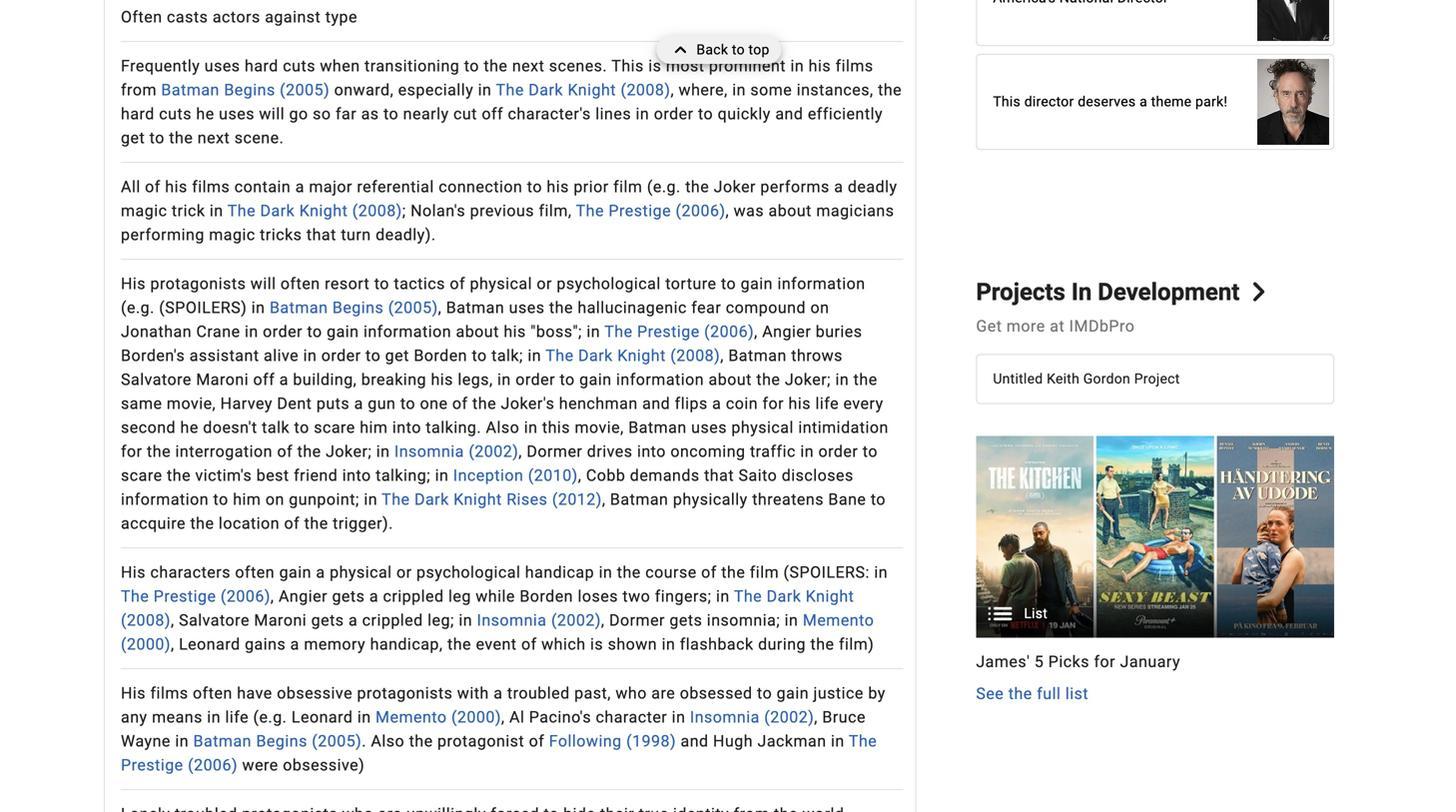 Task type: describe. For each thing, give the bounding box(es) containing it.
his up film,
[[547, 178, 569, 196]]

in down joker's
[[524, 418, 538, 437]]

flashback
[[680, 635, 754, 654]]

of inside his protagonists will often resort to tactics of physical or psychological torture to gain information (e.g. (spoilers) in
[[450, 274, 465, 293]]

order inside , batman throws salvatore maroni off a building, breaking his legs, in order to gain information about the joker; in the same movie, harvey dent puts a gun to one of the joker's henchman and flips a coin for his life every second he doesn't talk to scare him into talking. also in this movie, batman uses physical intimidation for the interrogation of the joker; in
[[516, 370, 555, 389]]

1 vertical spatial is
[[590, 635, 603, 654]]

(2008) down characters
[[121, 611, 171, 630]]

, for uses
[[438, 298, 442, 317]]

0 horizontal spatial for
[[121, 442, 142, 461]]

cobb
[[586, 466, 626, 485]]

dark down the "boss";
[[578, 346, 613, 365]]

in right leg;
[[459, 611, 472, 630]]

0 horizontal spatial insomnia
[[394, 442, 464, 461]]

angier inside ', angier buries borden's assistant alive in order to get borden to talk; in'
[[762, 322, 811, 341]]

batman begins (2005) link for uses
[[161, 81, 330, 100]]

psychological inside his characters often gain a physical or psychological handicap in the course of the film (spoilers: in the prestige (2006) , angier gets a crippled leg while borden loses two fingers; in
[[416, 563, 521, 582]]

.
[[362, 732, 367, 751]]

in up quickly
[[732, 81, 746, 100]]

memento (2000)
[[121, 611, 874, 654]]

january
[[1120, 652, 1181, 671]]

top
[[749, 41, 770, 58]]

prestige down hallucinagenic
[[637, 322, 700, 341]]

2 vertical spatial batman begins (2005) link
[[193, 732, 362, 751]]

dormer inside the , dormer drives into oncoming traffic in order to scare the victim's best friend into talking; in
[[527, 442, 583, 461]]

in up the talking;
[[376, 442, 390, 461]]

to up fear
[[721, 274, 736, 293]]

the down contain
[[227, 201, 256, 220]]

dark down the talking;
[[414, 490, 449, 509]]

more
[[1007, 317, 1046, 336]]

the down second
[[147, 442, 171, 461]]

(e.g. inside his protagonists will often resort to tactics of physical or psychological torture to gain information (e.g. (spoilers) in
[[121, 298, 155, 317]]

back
[[697, 41, 728, 58]]

(2006) down fear
[[704, 322, 754, 341]]

means
[[152, 708, 203, 727]]

5
[[1035, 652, 1044, 671]]

victim's
[[195, 466, 252, 485]]

to inside the , dormer drives into oncoming traffic in order to scare the victim's best friend into talking; in
[[863, 442, 878, 461]]

of inside , batman physically threatens bane to accquire the location of the trigger).
[[284, 514, 300, 533]]

keith
[[1047, 371, 1080, 387]]

2 vertical spatial (2002)
[[764, 708, 814, 727]]

have
[[237, 684, 272, 703]]

leg
[[448, 587, 471, 606]]

in right 'means'
[[207, 708, 221, 727]]

the down legs,
[[472, 394, 496, 413]]

to inside his films often have obsessive protagonists with a troubled past, who are obsessed to gain justice by any means in life (e.g. leonard in
[[757, 684, 772, 703]]

in up insomnia;
[[716, 587, 730, 606]]

talk;
[[492, 346, 523, 365]]

previous
[[470, 201, 534, 220]]

often for have
[[193, 684, 232, 703]]

the up character's
[[496, 81, 524, 100]]

knight down inception
[[454, 490, 502, 509]]

1 vertical spatial memento (2000) link
[[376, 708, 501, 727]]

memento for memento (2000)
[[803, 611, 874, 630]]

the prestige (2006) link down characters
[[121, 587, 271, 606]]

in right especially
[[478, 81, 492, 100]]

, cobb demands that saito discloses information to him on gunpoint; in
[[121, 466, 854, 509]]

borden inside his characters often gain a physical or psychological handicap in the course of the film (spoilers: in the prestige (2006) , angier gets a crippled leg while borden loses two fingers; in
[[520, 587, 573, 606]]

prestige down prior
[[609, 201, 671, 220]]

tricks
[[260, 225, 302, 244]]

gain inside his films often have obsessive protagonists with a troubled past, who are obsessed to gain justice by any means in life (e.g. leonard in
[[777, 684, 809, 703]]

1 vertical spatial joker;
[[326, 442, 372, 461]]

in up .
[[357, 708, 371, 727]]

1 horizontal spatial insomnia
[[477, 611, 547, 630]]

scare inside , batman throws salvatore maroni off a building, breaking his legs, in order to gain information about the joker; in the same movie, harvey dent puts a gun to one of the joker's henchman and flips a coin for his life every second he doesn't talk to scare him into talking. also in this movie, batman uses physical intimidation for the interrogation of the joker; in
[[314, 418, 355, 437]]

1 vertical spatial insomnia (2002) link
[[477, 611, 601, 630]]

in down insomnia (2002)
[[435, 466, 449, 485]]

untitled
[[993, 371, 1043, 387]]

traffic
[[750, 442, 796, 461]]

a left 'theme'
[[1140, 93, 1148, 110]]

(2006) left were
[[188, 756, 238, 775]]

to up legs,
[[472, 346, 487, 365]]

borden's
[[121, 346, 185, 365]]

, batman physically threatens bane to accquire the location of the trigger).
[[121, 490, 886, 533]]

fingers;
[[655, 587, 712, 606]]

when
[[320, 57, 360, 76]]

his characters often gain a physical or psychological handicap in the course of the film (spoilers: in the prestige (2006) , angier gets a crippled leg while borden loses two fingers; in
[[121, 563, 888, 606]]

in right lines
[[636, 105, 649, 124]]

protagonists inside his protagonists will often resort to tactics of physical or psychological torture to gain information (e.g. (spoilers) in
[[150, 274, 246, 293]]

handicap
[[525, 563, 594, 582]]

(1998)
[[626, 732, 676, 751]]

in up every
[[835, 370, 849, 389]]

the down hallucinagenic
[[605, 322, 633, 341]]

list link
[[976, 436, 1334, 638]]

some
[[750, 81, 792, 100]]

bruce
[[822, 708, 866, 727]]

to inside , cobb demands that saito discloses information to him on gunpoint; in
[[213, 490, 228, 509]]

loses
[[578, 587, 618, 606]]

him inside , batman throws salvatore maroni off a building, breaking his legs, in order to gain information about the joker; in the same movie, harvey dent puts a gun to one of the joker's henchman and flips a coin for his life every second he doesn't talk to scare him into talking. also in this movie, batman uses physical intimidation for the interrogation of the joker; in
[[360, 418, 388, 437]]

magic inside , was about magicians performing magic tricks that turn deadly).
[[209, 225, 255, 244]]

a right gains
[[290, 635, 300, 654]]

in right the "boss";
[[587, 322, 600, 341]]

or inside his characters often gain a physical or psychological handicap in the course of the film (spoilers: in the prestige (2006) , angier gets a crippled leg while borden loses two fingers; in
[[397, 563, 412, 582]]

joker's
[[501, 394, 555, 413]]

, for buries
[[754, 322, 758, 341]]

magic inside all of his films contain a major referential connection to his prior film (e.g. the joker performs a deadly magic trick in
[[121, 201, 167, 220]]

james' 5 picks for january
[[976, 652, 1181, 671]]

next inside , where, in some instances, the hard cuts he uses will go so far as to nearly cut off character's lines in order to quickly and efficiently get to the next scene.
[[198, 129, 230, 148]]

to up "breaking"
[[366, 346, 381, 365]]

dark up tricks
[[260, 201, 295, 220]]

the prestige (2006) link down al
[[121, 732, 877, 775]]

to inside back to top button
[[732, 41, 745, 58]]

, for throws
[[720, 346, 724, 365]]

2 horizontal spatial into
[[637, 442, 666, 461]]

referential
[[357, 178, 434, 196]]

to up henchman
[[560, 370, 575, 389]]

in up discloses
[[800, 442, 814, 461]]

joker
[[714, 178, 756, 196]]

the inside all of his films contain a major referential connection to his prior film (e.g. the joker performs a deadly magic trick in
[[685, 178, 709, 196]]

the prestige (2006) for the prestige (2006) link below fear
[[605, 322, 754, 341]]

batman up were
[[193, 732, 252, 751]]

knight down 'scenes.'
[[568, 81, 616, 100]]

get more at imdbpro
[[976, 317, 1135, 336]]

borden inside ', angier buries borden's assistant alive in order to get borden to talk; in'
[[414, 346, 467, 365]]

prestige down wayne in the bottom of the page
[[121, 756, 183, 775]]

his up one
[[431, 370, 453, 389]]

same
[[121, 394, 162, 413]]

the down gunpoint;
[[304, 514, 328, 533]]

a down alive
[[279, 370, 289, 389]]

two
[[623, 587, 650, 606]]

films inside his films often have obsessive protagonists with a troubled past, who are obsessed to gain justice by any means in life (e.g. leonard in
[[150, 684, 188, 703]]

gordon
[[1083, 371, 1131, 387]]

he inside , where, in some instances, the hard cuts he uses will go so far as to nearly cut off character's lines in order to quickly and efficiently get to the next scene.
[[196, 105, 214, 124]]

the inside ', batman uses the hallucinagenic fear compound on jonathan crane in order to gain information about his "boss"; in'
[[549, 298, 573, 317]]

(e.g. inside his films often have obsessive protagonists with a troubled past, who are obsessed to gain justice by any means in life (e.g. leonard in
[[253, 708, 287, 727]]

(2006) down joker on the top of page
[[676, 201, 726, 220]]

him inside , cobb demands that saito discloses information to him on gunpoint; in
[[233, 490, 261, 509]]

legs,
[[458, 370, 493, 389]]

into inside , batman throws salvatore maroni off a building, breaking his legs, in order to gain information about the joker; in the same movie, harvey dent puts a gun to one of the joker's henchman and flips a coin for his life every second he doesn't talk to scare him into talking. also in this movie, batman uses physical intimidation for the interrogation of the joker; in
[[392, 418, 421, 437]]

film inside all of his films contain a major referential connection to his prior film (e.g. the joker performs a deadly magic trick in
[[613, 178, 643, 196]]

chevron right inline image
[[1249, 282, 1269, 301]]

in right shown
[[662, 635, 675, 654]]

dark up character's
[[529, 81, 563, 100]]

, batman uses the hallucinagenic fear compound on jonathan crane in order to gain information about his "boss"; in
[[121, 298, 829, 341]]

picks
[[1049, 652, 1090, 671]]

, salvatore maroni gets a crippled leg; in insomnia (2002) , dormer gets insomnia; in
[[171, 611, 803, 630]]

1 horizontal spatial (2002)
[[551, 611, 601, 630]]

get inside ', angier buries borden's assistant alive in order to get borden to talk; in'
[[385, 346, 409, 365]]

buries
[[816, 322, 862, 341]]

1 vertical spatial salvatore
[[179, 611, 250, 630]]

batman up alive
[[270, 298, 328, 317]]

from
[[121, 81, 157, 100]]

actors
[[213, 8, 260, 27]]

the down the talking;
[[382, 490, 410, 509]]

back to top button
[[657, 36, 782, 64]]

protagonists inside his films often have obsessive protagonists with a troubled past, who are obsessed to gain justice by any means in life (e.g. leonard in
[[357, 684, 453, 703]]

park!
[[1196, 93, 1228, 110]]

(spoilers)
[[159, 298, 247, 317]]

justice
[[814, 684, 864, 703]]

0 vertical spatial memento (2000) link
[[121, 611, 874, 654]]

trigger).
[[333, 514, 393, 533]]

(2010)
[[528, 466, 578, 485]]

often casts actors against type
[[121, 8, 358, 27]]

a up magicians
[[834, 178, 843, 196]]

back to top
[[697, 41, 770, 58]]

his for his characters often gain a physical or psychological handicap in the course of the film (spoilers: in the prestige (2006) , angier gets a crippled leg while borden loses two fingers; in
[[121, 563, 146, 582]]

flips
[[675, 394, 708, 413]]

which
[[541, 635, 586, 654]]

0 vertical spatial the dark knight (2008)
[[546, 346, 720, 365]]

of right the event
[[521, 635, 537, 654]]

, was about magicians performing magic tricks that turn deadly).
[[121, 201, 894, 244]]

0 vertical spatial movie,
[[167, 394, 216, 413]]

uses inside , where, in some instances, the hard cuts he uses will go so far as to nearly cut off character's lines in order to quickly and efficiently get to the next scene.
[[219, 105, 255, 124]]

the up the friend on the left bottom of the page
[[297, 442, 321, 461]]

the down bruce at bottom right
[[849, 732, 877, 751]]

order inside ', angier buries borden's assistant alive in order to get borden to talk; in'
[[321, 346, 361, 365]]

type
[[325, 8, 358, 27]]

in up the loses
[[599, 563, 613, 582]]

a left "gun"
[[354, 394, 363, 413]]

uses inside , batman throws salvatore maroni off a building, breaking his legs, in order to gain information about the joker; in the same movie, harvey dent puts a gun to one of the joker's henchman and flips a coin for his life every second he doesn't talk to scare him into talking. also in this movie, batman uses physical intimidation for the interrogation of the joker; in
[[691, 418, 727, 437]]

rises
[[507, 490, 548, 509]]

salvatore inside , batman throws salvatore maroni off a building, breaking his legs, in order to gain information about the joker; in the same movie, harvey dent puts a gun to one of the joker's henchman and flips a coin for his life every second he doesn't talk to scare him into talking. also in this movie, batman uses physical intimidation for the interrogation of the joker; in
[[121, 370, 192, 389]]

the prestige (2006) link down prior
[[576, 201, 726, 220]]

this inside frequently uses hard cuts when transitioning to the next scenes. this is most prominent in his films from
[[612, 57, 644, 76]]

in down the talk;
[[497, 370, 511, 389]]

by
[[868, 684, 886, 703]]

trick
[[172, 201, 205, 220]]

his up trick
[[165, 178, 188, 196]]

psychological inside his protagonists will often resort to tactics of physical or psychological torture to gain information (e.g. (spoilers) in
[[557, 274, 661, 293]]

tim burton image
[[1257, 49, 1329, 155]]

the up trick
[[169, 129, 193, 148]]

the down leg;
[[447, 635, 471, 654]]

especially
[[398, 81, 474, 100]]

uses inside frequently uses hard cuts when transitioning to the next scenes. this is most prominent in his films from
[[204, 57, 240, 76]]

, for wayne
[[814, 708, 818, 727]]

the left film)
[[810, 635, 834, 654]]

the up efficiently
[[878, 81, 902, 100]]

list
[[1066, 684, 1089, 703]]

contain
[[234, 178, 291, 196]]

in down bruce at bottom right
[[831, 732, 845, 751]]

casts
[[167, 8, 208, 27]]

of down talk
[[277, 442, 293, 461]]

talk
[[262, 418, 290, 437]]

production art image
[[976, 436, 1334, 638]]

to down the dent
[[294, 418, 309, 437]]

deadly).
[[376, 225, 436, 244]]

1 horizontal spatial movie,
[[575, 418, 624, 437]]

a up memory
[[349, 611, 358, 630]]

1 vertical spatial maroni
[[254, 611, 307, 630]]

pacino's
[[529, 708, 591, 727]]

in down are at bottom
[[672, 708, 686, 727]]

turn
[[341, 225, 371, 244]]

0 vertical spatial insomnia (2002) link
[[394, 442, 519, 461]]

the down prior
[[576, 201, 604, 220]]

in right crane on the left of page
[[245, 322, 258, 341]]

the up every
[[854, 370, 878, 389]]

1 horizontal spatial dormer
[[609, 611, 665, 630]]

of down pacino's
[[529, 732, 545, 751]]

oncoming
[[671, 442, 746, 461]]

the prestige (2006) link down fear
[[605, 322, 754, 341]]

(2008) up lines
[[621, 81, 671, 100]]

a up handicap,
[[369, 587, 379, 606]]

0 vertical spatial (2002)
[[469, 442, 519, 461]]

film,
[[539, 201, 572, 220]]

physical inside his characters often gain a physical or psychological handicap in the course of the film (spoilers: in the prestige (2006) , angier gets a crippled leg while borden loses two fingers; in
[[330, 563, 392, 582]]

, for gains
[[171, 635, 174, 654]]

information inside , batman throws salvatore maroni off a building, breaking his legs, in order to gain information about the joker; in the same movie, harvey dent puts a gun to one of the joker's henchman and flips a coin for his life every second he doesn't talk to scare him into talking. also in this movie, batman uses physical intimidation for the interrogation of the joker; in
[[616, 370, 704, 389]]

, batman throws salvatore maroni off a building, breaking his legs, in order to gain information about the joker; in the same movie, harvey dent puts a gun to one of the joker's henchman and flips a coin for his life every second he doesn't talk to scare him into talking. also in this movie, batman uses physical intimidation for the interrogation of the joker; in
[[121, 346, 889, 461]]

1 horizontal spatial joker;
[[785, 370, 831, 389]]

his inside frequently uses hard cuts when transitioning to the next scenes. this is most prominent in his films from
[[809, 57, 831, 76]]

about inside ', batman uses the hallucinagenic fear compound on jonathan crane in order to gain information about his "boss"; in'
[[456, 322, 499, 341]]

often for gain
[[235, 563, 275, 582]]

most
[[666, 57, 705, 76]]

his up intimidation
[[789, 394, 811, 413]]

to left one
[[400, 394, 416, 413]]

, for maroni
[[171, 611, 174, 630]]

about inside , batman throws salvatore maroni off a building, breaking his legs, in order to gain information about the joker; in the same movie, harvey dent puts a gun to one of the joker's henchman and flips a coin for his life every second he doesn't talk to scare him into talking. also in this movie, batman uses physical intimidation for the interrogation of the joker; in
[[709, 370, 752, 389]]

to inside all of his films contain a major referential connection to his prior film (e.g. the joker performs a deadly magic trick in
[[527, 178, 542, 196]]

(2012)
[[552, 490, 602, 509]]

, left al
[[501, 708, 505, 727]]

cuts inside , where, in some instances, the hard cuts he uses will go so far as to nearly cut off character's lines in order to quickly and efficiently get to the next scene.
[[159, 105, 192, 124]]

knight down hallucinagenic
[[617, 346, 666, 365]]

handicap,
[[370, 635, 443, 654]]

on inside , cobb demands that saito discloses information to him on gunpoint; in
[[266, 490, 284, 509]]

1 vertical spatial the dark knight (2008)
[[121, 587, 854, 630]]

;
[[402, 201, 406, 220]]

in up during
[[785, 611, 798, 630]]

his inside ', batman uses the hallucinagenic fear compound on jonathan crane in order to gain information about his "boss"; in'
[[504, 322, 526, 341]]

projects
[[976, 277, 1066, 306]]

frequently uses hard cuts when transitioning to the next scenes. this is most prominent in his films from
[[121, 57, 874, 100]]

in right the talk;
[[528, 346, 541, 365]]

2 vertical spatial insomnia (2002) link
[[690, 708, 814, 727]]

insomnia (2002)
[[394, 442, 519, 461]]

batman down flips
[[628, 418, 687, 437]]

that inside , cobb demands that saito discloses information to him on gunpoint; in
[[704, 466, 734, 485]]

in right (spoilers:
[[874, 563, 888, 582]]

deadly
[[848, 178, 897, 196]]

order inside ', batman uses the hallucinagenic fear compound on jonathan crane in order to gain information about his "boss"; in'
[[263, 322, 303, 341]]

order inside , where, in some instances, the hard cuts he uses will go so far as to nearly cut off character's lines in order to quickly and efficiently get to the next scene.
[[654, 105, 694, 124]]

james' 5 picks for january link
[[976, 650, 1334, 674]]

0 horizontal spatial also
[[371, 732, 405, 751]]

torture
[[665, 274, 717, 293]]

theme
[[1151, 93, 1192, 110]]

the up insomnia;
[[734, 587, 762, 606]]

(2000) for memento (2000) , al pacino's character in insomnia (2002)
[[451, 708, 501, 727]]



Task type: locate. For each thing, give the bounding box(es) containing it.
, for in
[[671, 81, 674, 100]]

, down the loses
[[601, 611, 605, 630]]

of inside his characters often gain a physical or psychological handicap in the course of the film (spoilers: in the prestige (2006) , angier gets a crippled leg while borden loses two fingers; in
[[701, 563, 717, 582]]

him up location
[[233, 490, 261, 509]]

often inside his characters often gain a physical or psychological handicap in the course of the film (spoilers: in the prestige (2006) , angier gets a crippled leg while borden loses two fingers; in
[[235, 563, 275, 582]]

1 horizontal spatial hard
[[245, 57, 278, 76]]

a down gunpoint;
[[316, 563, 325, 582]]

1 horizontal spatial cuts
[[283, 57, 316, 76]]

0 vertical spatial for
[[763, 394, 784, 413]]

film inside his characters often gain a physical or psychological handicap in the course of the film (spoilers: in the prestige (2006) , angier gets a crippled leg while borden loses two fingers; in
[[750, 563, 779, 582]]

about down performs
[[769, 201, 812, 220]]

next left scene.
[[198, 129, 230, 148]]

, angier buries borden's assistant alive in order to get borden to talk; in
[[121, 322, 862, 365]]

films
[[836, 57, 874, 76], [192, 178, 230, 196], [150, 684, 188, 703]]

0 vertical spatial get
[[121, 129, 145, 148]]

off inside , where, in some instances, the hard cuts he uses will go so far as to nearly cut off character's lines in order to quickly and efficiently get to the next scene.
[[482, 105, 503, 124]]

2 vertical spatial and
[[681, 732, 709, 751]]

batman down compound
[[728, 346, 787, 365]]

a left coin
[[712, 394, 721, 413]]

often inside his protagonists will often resort to tactics of physical or psychological torture to gain information (e.g. (spoilers) in
[[281, 274, 320, 293]]

maroni down assistant
[[196, 370, 249, 389]]

memento (2000) link down with
[[376, 708, 501, 727]]

0 horizontal spatial off
[[253, 370, 275, 389]]

0 vertical spatial hard
[[245, 57, 278, 76]]

1 vertical spatial angier
[[279, 587, 328, 606]]

this
[[542, 418, 570, 437]]

instances,
[[797, 81, 874, 100]]

gain inside ', batman uses the hallucinagenic fear compound on jonathan crane in order to gain information about his "boss"; in'
[[327, 322, 359, 341]]

for inside james' 5 picks for january link
[[1094, 652, 1116, 671]]

(spoilers:
[[784, 563, 870, 582]]

project
[[1134, 371, 1180, 387]]

his for his films often have obsessive protagonists with a troubled past, who are obsessed to gain justice by any means in life (e.g. leonard in
[[121, 684, 146, 703]]

of up fingers;
[[701, 563, 717, 582]]

to right resort
[[374, 274, 389, 293]]

hallucinagenic
[[578, 298, 687, 317]]

that inside , was about magicians performing magic tricks that turn deadly).
[[307, 225, 336, 244]]

, for physically
[[602, 490, 606, 509]]

1 vertical spatial about
[[456, 322, 499, 341]]

into up demands
[[637, 442, 666, 461]]

and left "hugh" in the bottom of the page
[[681, 732, 709, 751]]

0 horizontal spatial into
[[342, 466, 371, 485]]

the left location
[[190, 514, 214, 533]]

doesn't
[[203, 418, 257, 437]]

1 vertical spatial off
[[253, 370, 275, 389]]

discloses
[[782, 466, 854, 485]]

at
[[1050, 317, 1065, 336]]

prestige down characters
[[154, 587, 216, 606]]

his for his protagonists will often resort to tactics of physical or psychological torture to gain information (e.g. (spoilers) in
[[121, 274, 146, 293]]

knight down major
[[299, 201, 348, 220]]

begins for batman begins (2005)
[[332, 298, 384, 317]]

protagonists up (spoilers)
[[150, 274, 246, 293]]

joker; down throws on the top
[[785, 370, 831, 389]]

0 horizontal spatial is
[[590, 635, 603, 654]]

1 vertical spatial (2002)
[[551, 611, 601, 630]]

this director deserves a theme park!
[[993, 93, 1228, 110]]

1 his from the top
[[121, 274, 146, 293]]

, down compound
[[754, 322, 758, 341]]

physically
[[673, 490, 748, 509]]

batman inside ', batman uses the hallucinagenic fear compound on jonathan crane in order to gain information about his "boss"; in'
[[446, 298, 505, 317]]

information inside ', batman uses the hallucinagenic fear compound on jonathan crane in order to gain information about his "boss"; in'
[[364, 322, 451, 341]]

the up insomnia;
[[721, 563, 745, 582]]

his
[[121, 274, 146, 293], [121, 563, 146, 582], [121, 684, 146, 703]]

get down the from
[[121, 129, 145, 148]]

1 vertical spatial get
[[385, 346, 409, 365]]

gain inside his characters often gain a physical or psychological handicap in the course of the film (spoilers: in the prestige (2006) , angier gets a crippled leg while borden loses two fingers; in
[[279, 563, 312, 582]]

transitioning
[[365, 57, 460, 76]]

1 vertical spatial film
[[750, 563, 779, 582]]

order inside the , dormer drives into oncoming traffic in order to scare the victim's best friend into talking; in
[[818, 442, 858, 461]]

this director deserves a theme park! link
[[977, 49, 1333, 155]]

threatens
[[752, 490, 824, 509]]

angier down compound
[[762, 322, 811, 341]]

development
[[1098, 277, 1240, 306]]

0 vertical spatial crippled
[[383, 587, 444, 606]]

0 horizontal spatial angier
[[279, 587, 328, 606]]

following
[[549, 732, 622, 751]]

"boss";
[[531, 322, 582, 341]]

to down where,
[[698, 105, 713, 124]]

gun
[[368, 394, 396, 413]]

on down best
[[266, 490, 284, 509]]

0 horizontal spatial often
[[193, 684, 232, 703]]

crippled inside his characters often gain a physical or psychological handicap in the course of the film (spoilers: in the prestige (2006) , angier gets a crippled leg while borden loses two fingers; in
[[383, 587, 444, 606]]

for right picks
[[1094, 652, 1116, 671]]

in
[[1072, 277, 1092, 306]]

of right tactics on the top left
[[450, 274, 465, 293]]

the up coin
[[756, 370, 780, 389]]

1 horizontal spatial physical
[[470, 274, 532, 293]]

gets inside his characters often gain a physical or psychological handicap in the course of the film (spoilers: in the prestige (2006) , angier gets a crippled leg while borden loses two fingers; in
[[332, 587, 365, 606]]

0 vertical spatial this
[[612, 57, 644, 76]]

0 vertical spatial leonard
[[179, 635, 240, 654]]

1 horizontal spatial borden
[[520, 587, 573, 606]]

dark
[[529, 81, 563, 100], [260, 201, 295, 220], [578, 346, 613, 365], [414, 490, 449, 509], [767, 587, 801, 606]]

a left major
[[295, 178, 305, 196]]

into up gunpoint;
[[342, 466, 371, 485]]

2 vertical spatial into
[[342, 466, 371, 485]]

1 horizontal spatial next
[[512, 57, 545, 76]]

talking;
[[376, 466, 431, 485]]

the dark knight (2008) link
[[496, 81, 671, 100], [227, 201, 402, 220], [546, 346, 720, 365], [121, 587, 854, 630]]

0 horizontal spatial films
[[150, 684, 188, 703]]

(2005) for batman begins (2005)
[[388, 298, 438, 317]]

magicians
[[816, 201, 894, 220]]

often
[[281, 274, 320, 293], [235, 563, 275, 582], [193, 684, 232, 703]]

one
[[420, 394, 448, 413]]

0 vertical spatial angier
[[762, 322, 811, 341]]

0 vertical spatial (2005)
[[280, 81, 330, 100]]

the inside his characters often gain a physical or psychological handicap in the course of the film (spoilers: in the prestige (2006) , angier gets a crippled leg while borden loses two fingers; in
[[121, 587, 149, 606]]

0 vertical spatial dormer
[[527, 442, 583, 461]]

cuts down frequently
[[159, 105, 192, 124]]

0 vertical spatial scare
[[314, 418, 355, 437]]

1 horizontal spatial (2000)
[[451, 708, 501, 727]]

, down tactics on the top left
[[438, 298, 442, 317]]

1 horizontal spatial off
[[482, 105, 503, 124]]

to inside ', batman uses the hallucinagenic fear compound on jonathan crane in order to gain information about his "boss"; in'
[[307, 322, 322, 341]]

the up the "boss";
[[549, 298, 573, 317]]

1 vertical spatial (2005)
[[388, 298, 438, 317]]

1 horizontal spatial maroni
[[254, 611, 307, 630]]

0 vertical spatial magic
[[121, 201, 167, 220]]

to right bane
[[871, 490, 886, 509]]

to left top
[[732, 41, 745, 58]]

or inside his protagonists will often resort to tactics of physical or psychological torture to gain information (e.g. (spoilers) in
[[537, 274, 552, 293]]

this
[[612, 57, 644, 76], [993, 93, 1021, 110]]

0 vertical spatial he
[[196, 105, 214, 124]]

begins for batman begins (2005) onward, especially in the dark knight (2008)
[[224, 81, 275, 100]]

0 vertical spatial also
[[486, 418, 520, 437]]

batman down frequently
[[161, 81, 220, 100]]

information inside , cobb demands that saito discloses information to him on gunpoint; in
[[121, 490, 209, 509]]

0 vertical spatial life
[[815, 394, 839, 413]]

inception
[[453, 466, 524, 485]]

information inside his protagonists will often resort to tactics of physical or psychological torture to gain information (e.g. (spoilers) in
[[778, 274, 866, 293]]

(2005)
[[280, 81, 330, 100], [388, 298, 438, 317], [312, 732, 362, 751]]

also inside , batman throws salvatore maroni off a building, breaking his legs, in order to gain information about the joker; in the same movie, harvey dent puts a gun to one of the joker's henchman and flips a coin for his life every second he doesn't talk to scare him into talking. also in this movie, batman uses physical intimidation for the interrogation of the joker; in
[[486, 418, 520, 437]]

films inside all of his films contain a major referential connection to his prior film (e.g. the joker performs a deadly magic trick in
[[192, 178, 230, 196]]

(2002) up jackman
[[764, 708, 814, 727]]

physical inside , batman throws salvatore maroni off a building, breaking his legs, in order to gain information about the joker; in the same movie, harvey dent puts a gun to one of the joker's henchman and flips a coin for his life every second he doesn't talk to scare him into talking. also in this movie, batman uses physical intimidation for the interrogation of the joker; in
[[732, 418, 794, 437]]

, inside his characters often gain a physical or psychological handicap in the course of the film (spoilers: in the prestige (2006) , angier gets a crippled leg while borden loses two fingers; in
[[271, 587, 274, 606]]

about inside , was about magicians performing magic tricks that turn deadly).
[[769, 201, 812, 220]]

0 horizontal spatial leonard
[[179, 635, 240, 654]]

0 vertical spatial on
[[810, 298, 829, 317]]

1 vertical spatial hard
[[121, 105, 155, 124]]

off right cut
[[482, 105, 503, 124]]

obsessed
[[680, 684, 753, 703]]

interrogation
[[175, 442, 273, 461]]

begins for batman begins (2005) . also the protagonist of following (1998) and hugh jackman in
[[256, 732, 307, 751]]

projects in development
[[976, 277, 1240, 306]]

1 vertical spatial life
[[225, 708, 249, 727]]

(2000) inside memento (2000)
[[121, 635, 171, 654]]

is
[[648, 57, 662, 76], [590, 635, 603, 654]]

gain inside , batman throws salvatore maroni off a building, breaking his legs, in order to gain information about the joker; in the same movie, harvey dent puts a gun to one of the joker's henchman and flips a coin for his life every second he doesn't talk to scare him into talking. also in this movie, batman uses physical intimidation for the interrogation of the joker; in
[[579, 370, 612, 389]]

this right 'scenes.'
[[612, 57, 644, 76]]

(2008) down referential
[[352, 201, 402, 220]]

course
[[645, 563, 697, 582]]

bane
[[828, 490, 866, 509]]

1 vertical spatial crippled
[[362, 611, 423, 630]]

his up jonathan
[[121, 274, 146, 293]]

0 vertical spatial cuts
[[283, 57, 316, 76]]

memento up film)
[[803, 611, 874, 630]]

2 horizontal spatial physical
[[732, 418, 794, 437]]

1 vertical spatial scare
[[121, 466, 162, 485]]

, down fear
[[720, 346, 724, 365]]

and down some
[[775, 105, 803, 124]]

1 vertical spatial begins
[[332, 298, 384, 317]]

0 horizontal spatial (2000)
[[121, 635, 171, 654]]

films inside frequently uses hard cuts when transitioning to the next scenes. this is most prominent in his films from
[[836, 57, 874, 76]]

, dormer drives into oncoming traffic in order to scare the victim's best friend into talking; in
[[121, 442, 878, 485]]

of up talking.
[[452, 394, 468, 413]]

0 horizontal spatial that
[[307, 225, 336, 244]]

(2005) for batman begins (2005) onward, especially in the dark knight (2008)
[[280, 81, 330, 100]]

hard inside frequently uses hard cuts when transitioning to the next scenes. this is most prominent in his films from
[[245, 57, 278, 76]]

nolan's
[[411, 201, 466, 220]]

memento for memento (2000) , al pacino's character in insomnia (2002)
[[376, 708, 447, 727]]

and inside , where, in some instances, the hard cuts he uses will go so far as to nearly cut off character's lines in order to quickly and efficiently get to the next scene.
[[775, 105, 803, 124]]

the left full at right
[[1009, 684, 1032, 703]]

off inside , batman throws salvatore maroni off a building, breaking his legs, in order to gain information about the joker; in the same movie, harvey dent puts a gun to one of the joker's henchman and flips a coin for his life every second he doesn't talk to scare him into talking. also in this movie, batman uses physical intimidation for the interrogation of the joker; in
[[253, 370, 275, 389]]

begins
[[224, 81, 275, 100], [332, 298, 384, 317], [256, 732, 307, 751]]

uses up the "boss";
[[509, 298, 545, 317]]

knight down (spoilers:
[[806, 587, 854, 606]]

films up trick
[[192, 178, 230, 196]]

in inside all of his films contain a major referential connection to his prior film (e.g. the joker performs a deadly magic trick in
[[210, 201, 223, 220]]

0 vertical spatial film
[[613, 178, 643, 196]]

batman begins (2005) . also the protagonist of following (1998) and hugh jackman in
[[193, 732, 849, 751]]

a inside his films often have obsessive protagonists with a troubled past, who are obsessed to gain justice by any means in life (e.g. leonard in
[[494, 684, 503, 703]]

of right the all
[[145, 178, 161, 196]]

2 vertical spatial insomnia
[[690, 708, 760, 727]]

wayne
[[121, 732, 171, 751]]

0 vertical spatial physical
[[470, 274, 532, 293]]

1 horizontal spatial scare
[[314, 418, 355, 437]]

the prestige (2006) link
[[576, 201, 726, 220], [605, 322, 754, 341], [121, 587, 271, 606], [121, 732, 877, 775]]

, inside , where, in some instances, the hard cuts he uses will go so far as to nearly cut off character's lines in order to quickly and efficiently get to the next scene.
[[671, 81, 674, 100]]

batman begins (2005) link down resort
[[270, 298, 438, 317]]

, leonard gains a memory handicap, the event of which is shown in flashback during the film)
[[171, 635, 874, 654]]

to up film,
[[527, 178, 542, 196]]

in right trick
[[210, 201, 223, 220]]

in inside , bruce wayne in
[[175, 732, 189, 751]]

following (1998) link
[[549, 732, 676, 751]]

2 vertical spatial often
[[193, 684, 232, 703]]

the inside the , dormer drives into oncoming traffic in order to scare the victim's best friend into talking; in
[[167, 466, 191, 485]]

the right .
[[409, 732, 433, 751]]

to up especially
[[464, 57, 479, 76]]

1 vertical spatial or
[[397, 563, 412, 582]]

scenes.
[[549, 57, 607, 76]]

, inside , bruce wayne in
[[814, 708, 818, 727]]

memento (2000) , al pacino's character in insomnia (2002)
[[376, 708, 814, 727]]

saito
[[739, 466, 777, 485]]

to down the from
[[149, 129, 165, 148]]

life inside his films often have obsessive protagonists with a troubled past, who are obsessed to gain justice by any means in life (e.g. leonard in
[[225, 708, 249, 727]]

event
[[476, 635, 517, 654]]

into
[[392, 418, 421, 437], [637, 442, 666, 461], [342, 466, 371, 485]]

dent
[[277, 394, 312, 413]]

0 horizontal spatial hard
[[121, 105, 155, 124]]

protagonists
[[150, 274, 246, 293], [357, 684, 453, 703]]

group
[[976, 436, 1334, 706]]

memento (2000) link down while
[[121, 611, 874, 654]]

0 vertical spatial (2000)
[[121, 635, 171, 654]]

0 horizontal spatial maroni
[[196, 370, 249, 389]]

(2008) up flips
[[670, 346, 720, 365]]

insomnia down talking.
[[394, 442, 464, 461]]

intimidation
[[798, 418, 889, 437]]

, inside , batman physically threatens bane to accquire the location of the trigger).
[[602, 490, 606, 509]]

gain up compound
[[741, 274, 773, 293]]

assistant
[[190, 346, 259, 365]]

him
[[360, 418, 388, 437], [233, 490, 261, 509]]

(2005) for batman begins (2005) . also the protagonist of following (1998) and hugh jackman in
[[312, 732, 362, 751]]

throws
[[791, 346, 843, 365]]

, inside ', angier buries borden's assistant alive in order to get borden to talk; in'
[[754, 322, 758, 341]]

to
[[732, 41, 745, 58], [464, 57, 479, 76], [384, 105, 399, 124], [698, 105, 713, 124], [149, 129, 165, 148], [527, 178, 542, 196], [374, 274, 389, 293], [721, 274, 736, 293], [307, 322, 322, 341], [366, 346, 381, 365], [472, 346, 487, 365], [560, 370, 575, 389], [400, 394, 416, 413], [294, 418, 309, 437], [863, 442, 878, 461], [213, 490, 228, 509], [871, 490, 886, 509], [757, 684, 772, 703]]

0 vertical spatial and
[[775, 105, 803, 124]]

the prestige (2006) for the prestige (2006) link underneath al
[[121, 732, 877, 775]]

, inside , was about magicians performing magic tricks that turn deadly).
[[726, 201, 729, 220]]

group containing james' 5 picks for january
[[976, 436, 1334, 706]]

begins up were obsessive)
[[256, 732, 307, 751]]

2 horizontal spatial films
[[836, 57, 874, 76]]

will inside , where, in some instances, the hard cuts he uses will go so far as to nearly cut off character's lines in order to quickly and efficiently get to the next scene.
[[259, 105, 285, 124]]

and inside , batman throws salvatore maroni off a building, breaking his legs, in order to gain information about the joker; in the same movie, harvey dent puts a gun to one of the joker's henchman and flips a coin for his life every second he doesn't talk to scare him into talking. also in this movie, batman uses physical intimidation for the interrogation of the joker; in
[[642, 394, 670, 413]]

prominent
[[709, 57, 786, 76]]

the inside frequently uses hard cuts when transitioning to the next scenes. this is most prominent in his films from
[[484, 57, 508, 76]]

projects in development link
[[976, 277, 1269, 306]]

uses inside ', batman uses the hallucinagenic fear compound on jonathan crane in order to gain information about his "boss"; in'
[[509, 298, 545, 317]]

3 his from the top
[[121, 684, 146, 703]]

director
[[1024, 93, 1074, 110]]

leonard inside his films often have obsessive protagonists with a troubled past, who are obsessed to gain justice by any means in life (e.g. leonard in
[[291, 708, 353, 727]]

maroni inside , batman throws salvatore maroni off a building, breaking his legs, in order to gain information about the joker; in the same movie, harvey dent puts a gun to one of the joker's henchman and flips a coin for his life every second he doesn't talk to scare him into talking. also in this movie, batman uses physical intimidation for the interrogation of the joker; in
[[196, 370, 249, 389]]

protagonist
[[438, 732, 524, 751]]

this inside this director deserves a theme park! link
[[993, 93, 1021, 110]]

1 horizontal spatial for
[[763, 394, 784, 413]]

1 vertical spatial psychological
[[416, 563, 521, 582]]

and
[[775, 105, 803, 124], [642, 394, 670, 413], [681, 732, 709, 751]]

order down where,
[[654, 105, 694, 124]]

in inside frequently uses hard cuts when transitioning to the next scenes. this is most prominent in his films from
[[791, 57, 804, 76]]

often inside his films often have obsessive protagonists with a troubled past, who are obsessed to gain justice by any means in life (e.g. leonard in
[[193, 684, 232, 703]]

batman begins (2005) link for get
[[270, 298, 438, 317]]

gains
[[245, 635, 286, 654]]

0 vertical spatial is
[[648, 57, 662, 76]]

who
[[616, 684, 647, 703]]

he
[[196, 105, 214, 124], [180, 418, 199, 437]]

2 vertical spatial (2005)
[[312, 732, 362, 751]]

gain down batman begins (2005)
[[327, 322, 359, 341]]

the inside button
[[1009, 684, 1032, 703]]

in down 'means'
[[175, 732, 189, 751]]

0 horizontal spatial get
[[121, 129, 145, 148]]

1 horizontal spatial and
[[681, 732, 709, 751]]

dormer
[[527, 442, 583, 461], [609, 611, 665, 630]]

get inside , where, in some instances, the hard cuts he uses will go so far as to nearly cut off character's lines in order to quickly and efficiently get to the next scene.
[[121, 129, 145, 148]]

often left have
[[193, 684, 232, 703]]

cuts inside frequently uses hard cuts when transitioning to the next scenes. this is most prominent in his films from
[[283, 57, 316, 76]]

0 vertical spatial joker;
[[785, 370, 831, 389]]

scare inside the , dormer drives into oncoming traffic in order to scare the victim's best friend into talking; in
[[121, 466, 162, 485]]

2 vertical spatial (e.g.
[[253, 708, 287, 727]]

1 vertical spatial his
[[121, 563, 146, 582]]

list group
[[976, 436, 1334, 638]]

prestige inside his characters often gain a physical or psychological handicap in the course of the film (spoilers: in the prestige (2006) , angier gets a crippled leg while borden loses two fingers; in
[[154, 587, 216, 606]]

0 vertical spatial his
[[121, 274, 146, 293]]

list
[[1024, 605, 1048, 622]]

his protagonists will often resort to tactics of physical or psychological torture to gain information (e.g. (spoilers) in
[[121, 274, 866, 317]]

in up building,
[[303, 346, 317, 365]]

of inside all of his films contain a major referential connection to his prior film (e.g. the joker performs a deadly magic trick in
[[145, 178, 161, 196]]

(e.g. inside all of his films contain a major referential connection to his prior film (e.g. the joker performs a deadly magic trick in
[[647, 178, 681, 196]]

of
[[145, 178, 161, 196], [450, 274, 465, 293], [452, 394, 468, 413], [277, 442, 293, 461], [284, 514, 300, 533], [701, 563, 717, 582], [521, 635, 537, 654], [529, 732, 545, 751]]

information down tactics on the top left
[[364, 322, 451, 341]]

physical inside his protagonists will often resort to tactics of physical or psychological torture to gain information (e.g. (spoilers) in
[[470, 274, 532, 293]]

his down accquire
[[121, 563, 146, 582]]

0 horizontal spatial movie,
[[167, 394, 216, 413]]

1 vertical spatial physical
[[732, 418, 794, 437]]

, inside , cobb demands that saito discloses information to him on gunpoint; in
[[578, 466, 582, 485]]

0 vertical spatial that
[[307, 225, 336, 244]]

(2005) down tactics on the top left
[[388, 298, 438, 317]]

was
[[734, 201, 764, 220]]

0 horizontal spatial (e.g.
[[121, 298, 155, 317]]

on inside ', batman uses the hallucinagenic fear compound on jonathan crane in order to gain information about his "boss"; in'
[[810, 298, 829, 317]]

1 horizontal spatial magic
[[209, 225, 255, 244]]

full
[[1037, 684, 1061, 703]]

the down the "boss";
[[546, 346, 574, 365]]

the up , where, in some instances, the hard cuts he uses will go so far as to nearly cut off character's lines in order to quickly and efficiently get to the next scene.
[[484, 57, 508, 76]]

, for drives
[[519, 442, 522, 461]]

in inside his protagonists will often resort to tactics of physical or psychological torture to gain information (e.g. (spoilers) in
[[251, 298, 265, 317]]

0 vertical spatial about
[[769, 201, 812, 220]]

0 horizontal spatial or
[[397, 563, 412, 582]]

0 vertical spatial protagonists
[[150, 274, 246, 293]]

his films often have obsessive protagonists with a troubled past, who are obsessed to gain justice by any means in life (e.g. leonard in
[[121, 684, 886, 727]]

psychological up leg on the left bottom of the page
[[416, 563, 521, 582]]

1 horizontal spatial memento
[[803, 611, 874, 630]]

1 horizontal spatial into
[[392, 418, 421, 437]]

batman inside , batman physically threatens bane to accquire the location of the trigger).
[[610, 490, 669, 509]]

salvatore down borden's
[[121, 370, 192, 389]]

performs
[[761, 178, 830, 196]]

all of his films contain a major referential connection to his prior film (e.g. the joker performs a deadly magic trick in
[[121, 178, 897, 220]]

shown
[[608, 635, 657, 654]]

dormer down this
[[527, 442, 583, 461]]

angier inside his characters often gain a physical or psychological handicap in the course of the film (spoilers: in the prestige (2006) , angier gets a crippled leg while borden loses two fingers; in
[[279, 587, 328, 606]]

, inside ', batman uses the hallucinagenic fear compound on jonathan crane in order to gain information about his "boss"; in'
[[438, 298, 442, 317]]

(2006) inside his characters often gain a physical or psychological handicap in the course of the film (spoilers: in the prestige (2006) , angier gets a crippled leg while borden loses two fingers; in
[[221, 587, 271, 606]]

psychological up hallucinagenic
[[557, 274, 661, 293]]

expand less image
[[669, 36, 697, 64]]

1 vertical spatial films
[[192, 178, 230, 196]]

or up the "boss";
[[537, 274, 552, 293]]

his up instances,
[[809, 57, 831, 76]]

2 his from the top
[[121, 563, 146, 582]]

batman begins (2005)
[[270, 298, 438, 317]]

0 vertical spatial or
[[537, 274, 552, 293]]

will inside his protagonists will often resort to tactics of physical or psychological torture to gain information (e.g. (spoilers) in
[[250, 274, 276, 293]]

1 vertical spatial and
[[642, 394, 670, 413]]

0 vertical spatial the prestige (2006)
[[605, 322, 754, 341]]

to right obsessed
[[757, 684, 772, 703]]

dark inside the dark knight (2008)
[[767, 587, 801, 606]]

1 vertical spatial into
[[637, 442, 666, 461]]

1 vertical spatial magic
[[209, 225, 255, 244]]

begins down resort
[[332, 298, 384, 317]]

memento inside memento (2000)
[[803, 611, 874, 630]]

the up the two
[[617, 563, 641, 582]]

, for about
[[726, 201, 729, 220]]

1 vertical spatial often
[[235, 563, 275, 582]]

lines
[[596, 105, 631, 124]]

0 horizontal spatial borden
[[414, 346, 467, 365]]

to down victim's
[[213, 490, 228, 509]]

quickly
[[718, 105, 771, 124]]

joker; up the friend on the left bottom of the page
[[326, 442, 372, 461]]

1 horizontal spatial him
[[360, 418, 388, 437]]

1 horizontal spatial also
[[486, 418, 520, 437]]

0 horizontal spatial about
[[456, 322, 499, 341]]

life inside , batman throws salvatore maroni off a building, breaking his legs, in order to gain information about the joker; in the same movie, harvey dent puts a gun to one of the joker's henchman and flips a coin for his life every second he doesn't talk to scare him into talking. also in this movie, batman uses physical intimidation for the interrogation of the joker; in
[[815, 394, 839, 413]]

a
[[1140, 93, 1148, 110], [295, 178, 305, 196], [834, 178, 843, 196], [279, 370, 289, 389], [354, 394, 363, 413], [712, 394, 721, 413], [316, 563, 325, 582], [369, 587, 379, 606], [349, 611, 358, 630], [290, 635, 300, 654], [494, 684, 503, 703]]

insomnia up , leonard gains a memory handicap, the event of which is shown in flashback during the film)
[[477, 611, 547, 630]]

1 horizontal spatial protagonists
[[357, 684, 453, 703]]

next inside frequently uses hard cuts when transitioning to the next scenes. this is most prominent in his films from
[[512, 57, 545, 76]]

(2000) for memento (2000)
[[121, 635, 171, 654]]

0 vertical spatial will
[[259, 105, 285, 124]]

to inside , batman physically threatens bane to accquire the location of the trigger).
[[871, 490, 886, 509]]

scene.
[[234, 129, 284, 148]]

, for demands
[[578, 466, 582, 485]]

his inside his characters often gain a physical or psychological handicap in the course of the film (spoilers: in the prestige (2006) , angier gets a crippled leg while borden loses two fingers; in
[[121, 563, 146, 582]]

angier up memory
[[279, 587, 328, 606]]

(e.g. up jonathan
[[121, 298, 155, 317]]

0 vertical spatial films
[[836, 57, 874, 76]]



Task type: vqa. For each thing, say whether or not it's contained in the screenshot.
During
yes



